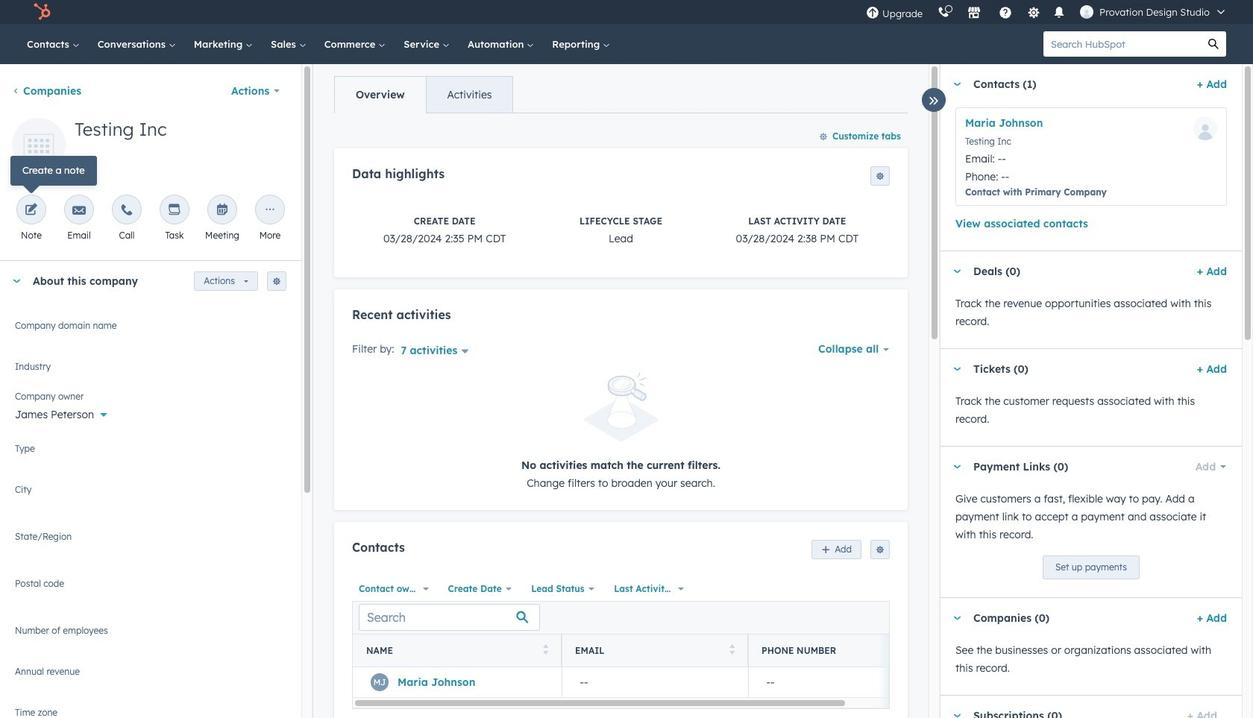 Task type: vqa. For each thing, say whether or not it's contained in the screenshot.
Alert
yes



Task type: describe. For each thing, give the bounding box(es) containing it.
email image
[[72, 204, 86, 218]]

press to sort. image
[[543, 645, 548, 655]]

2 caret image from the top
[[952, 270, 961, 273]]

press to sort. image
[[729, 645, 735, 655]]

Search search field
[[359, 604, 540, 631]]

Search HubSpot search field
[[1043, 31, 1201, 57]]

call image
[[120, 204, 134, 218]]



Task type: locate. For each thing, give the bounding box(es) containing it.
alert
[[352, 373, 890, 492]]

1 horizontal spatial press to sort. element
[[729, 645, 735, 657]]

2 press to sort. element from the left
[[729, 645, 735, 657]]

manage card settings image
[[272, 277, 281, 286]]

caret image
[[12, 279, 21, 283], [952, 367, 961, 371], [952, 465, 961, 469], [952, 714, 961, 718]]

1 vertical spatial caret image
[[952, 270, 961, 273]]

tooltip
[[10, 156, 97, 185]]

3 caret image from the top
[[952, 616, 961, 620]]

more image
[[263, 204, 277, 218]]

menu
[[859, 0, 1235, 24]]

task image
[[168, 204, 181, 218]]

navigation
[[334, 76, 513, 113]]

press to sort. element
[[543, 645, 548, 657], [729, 645, 735, 657]]

marketplaces image
[[967, 7, 981, 20]]

0 vertical spatial caret image
[[952, 82, 961, 86]]

1 press to sort. element from the left
[[543, 645, 548, 657]]

james peterson image
[[1080, 5, 1093, 19]]

caret image
[[952, 82, 961, 86], [952, 270, 961, 273], [952, 616, 961, 620]]

note image
[[25, 204, 38, 218]]

2 vertical spatial caret image
[[952, 616, 961, 620]]

None text field
[[15, 623, 286, 647], [15, 705, 286, 718], [15, 623, 286, 647], [15, 705, 286, 718]]

0 horizontal spatial press to sort. element
[[543, 645, 548, 657]]

meeting image
[[216, 204, 229, 218]]

None text field
[[15, 482, 286, 512], [15, 529, 286, 559], [15, 576, 286, 606], [15, 664, 286, 688], [15, 482, 286, 512], [15, 529, 286, 559], [15, 576, 286, 606], [15, 664, 286, 688]]

1 caret image from the top
[[952, 82, 961, 86]]



